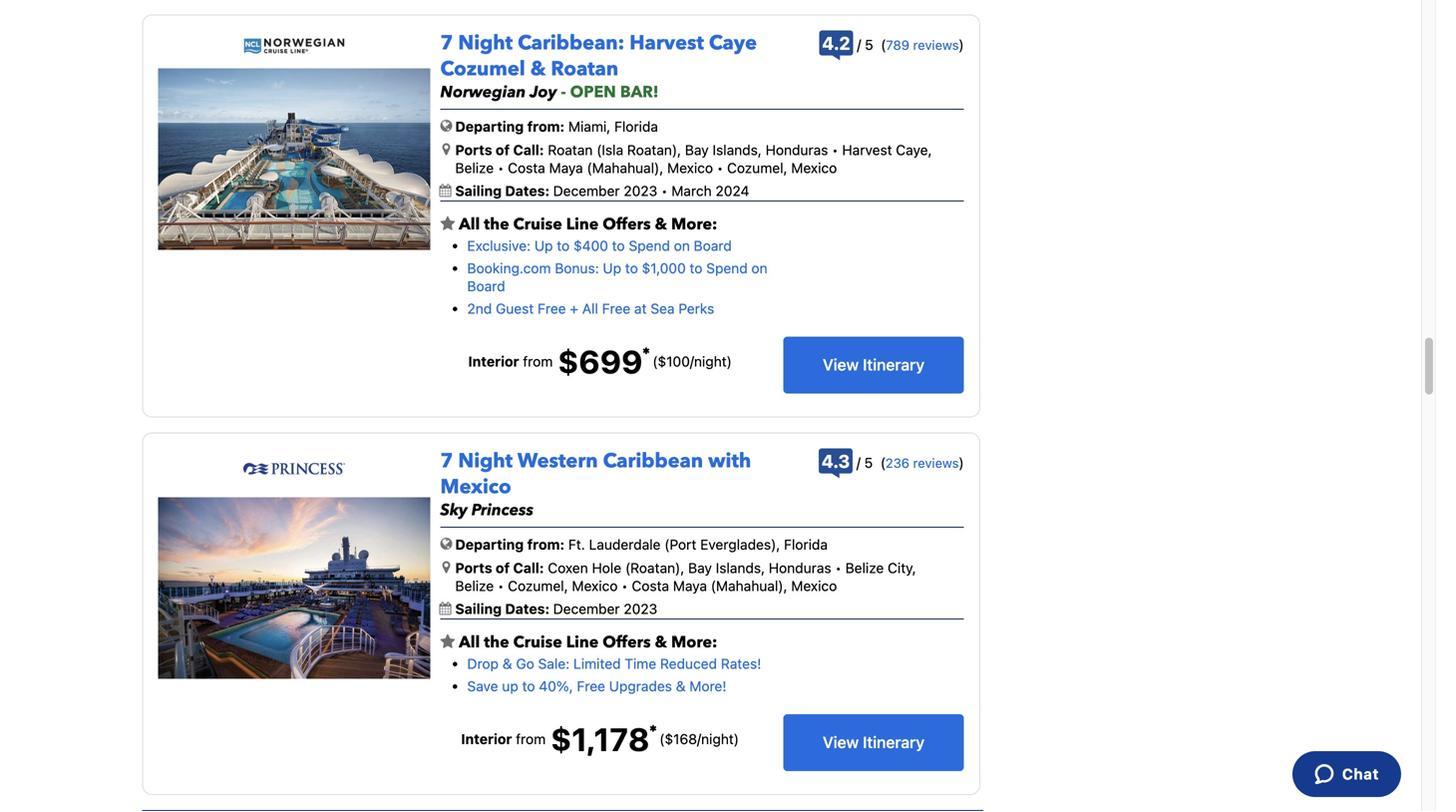 Task type: describe. For each thing, give the bounding box(es) containing it.
night for $699
[[458, 29, 513, 57]]

0 horizontal spatial maya
[[549, 160, 583, 176]]

+
[[570, 300, 579, 317]]

ports of call: for $1,178
[[455, 559, 544, 576]]

sailing for $1,178
[[455, 601, 502, 617]]

2nd guest free + all free at sea perks link
[[467, 300, 715, 317]]

more: for $1,178
[[671, 631, 718, 653]]

& down december 2023 • march 2024
[[655, 213, 667, 235]]

guest
[[496, 300, 534, 317]]

norwegian joy image
[[158, 68, 430, 250]]

& up time
[[655, 631, 667, 653]]

1 vertical spatial belize
[[846, 559, 884, 576]]

-
[[561, 81, 566, 103]]

0 vertical spatial up
[[535, 238, 553, 254]]

to right $400
[[612, 238, 625, 254]]

to right $1,000
[[690, 260, 703, 276]]

$699
[[558, 343, 643, 380]]

• down the princess at the bottom
[[498, 578, 504, 594]]

cozumel
[[440, 55, 525, 83]]

everglades),
[[700, 536, 781, 553]]

norwegian
[[440, 81, 526, 103]]

of for $1,178
[[496, 559, 510, 576]]

(isla
[[597, 141, 624, 158]]

789 reviews link
[[886, 37, 959, 52]]

1 horizontal spatial up
[[603, 260, 622, 276]]

1 horizontal spatial costa
[[632, 578, 669, 594]]

236 reviews link
[[886, 455, 959, 470]]

miami,
[[569, 118, 611, 135]]

time
[[625, 656, 657, 672]]

• down • costa maya (mahahual), mexico • cozumel, mexico
[[661, 183, 668, 199]]

interior for $1,178
[[461, 731, 512, 747]]

sea
[[651, 300, 675, 317]]

($100
[[653, 353, 690, 370]]

coxen hole (roatan), bay islands, honduras
[[548, 559, 832, 576]]

all for $699
[[459, 213, 480, 235]]

free left +
[[538, 300, 566, 317]]

/ for ($168
[[697, 731, 701, 747]]

0 vertical spatial costa
[[508, 160, 546, 176]]

harvest inside the harvest caye, belize
[[842, 141, 892, 158]]

1 vertical spatial (mahahual),
[[711, 578, 788, 594]]

bar!
[[620, 81, 659, 103]]

belize for $1,178
[[455, 578, 494, 594]]

2024
[[716, 183, 750, 199]]

ports of call: for $699
[[455, 141, 544, 158]]

night for $1,178
[[458, 447, 513, 475]]

reduced
[[660, 656, 717, 672]]

reviews for $699
[[913, 37, 959, 52]]

call: for $1,178
[[513, 559, 544, 576]]

more: for $699
[[671, 213, 718, 235]]

1 horizontal spatial cozumel,
[[727, 160, 788, 176]]

joy
[[530, 81, 557, 103]]

harvest inside 7 night caribbean: harvest caye cozumel & roatan norwegian joy - open bar!
[[630, 29, 704, 57]]

view itinerary link for $1,178
[[784, 714, 964, 771]]

belize for $699
[[455, 160, 494, 176]]

dates: for $1,178
[[505, 601, 550, 617]]

asterisk image for $699
[[643, 347, 650, 355]]

princess
[[472, 499, 534, 521]]

from: for $699
[[527, 118, 565, 135]]

to up bonus:
[[557, 238, 570, 254]]

view itinerary for $1,178
[[823, 733, 925, 752]]

december 2023 • march 2024
[[553, 183, 750, 199]]

4.2
[[822, 32, 851, 54]]

(roatan),
[[625, 559, 685, 576]]

honduras for $1,178
[[769, 559, 832, 576]]

5 for $1,178
[[865, 454, 873, 471]]

/ for ($100
[[690, 353, 694, 370]]

islands, for $699
[[713, 141, 762, 158]]

save
[[467, 678, 498, 694]]

$1,178
[[551, 720, 650, 758]]

$400
[[574, 238, 608, 254]]

sailing dates: for $1,178
[[455, 601, 553, 617]]

view for $1,178
[[823, 733, 859, 752]]

march
[[672, 183, 712, 199]]

7 night caribbean: harvest caye cozumel & roatan norwegian joy - open bar!
[[440, 29, 757, 103]]

from for $1,178
[[516, 731, 546, 747]]

caribbean:
[[518, 29, 625, 57]]

calendar image
[[439, 184, 452, 197]]

($168 / night)
[[660, 731, 739, 747]]

booking.com bonus: up to $1,000 to spend on board link
[[467, 260, 768, 294]]

($168
[[660, 731, 697, 747]]

princess cruises image
[[243, 455, 345, 483]]

honduras for $699
[[766, 141, 828, 158]]

exclusive: up to $400 to spend on board link
[[467, 238, 732, 254]]

(port
[[665, 536, 697, 553]]

to inside drop & go sale: limited time reduced rates! save up to 40%, free upgrades & more!
[[522, 678, 535, 694]]

sky
[[440, 499, 468, 521]]

ports for $699
[[455, 141, 492, 158]]

view for $699
[[823, 355, 859, 374]]

• up december 2023
[[622, 578, 628, 594]]

call: for $699
[[513, 141, 544, 158]]

/ for 4.2
[[857, 36, 861, 53]]

/ for 4.3
[[857, 454, 861, 471]]

city,
[[888, 559, 916, 576]]

islands, for $1,178
[[716, 559, 765, 576]]

bonus:
[[555, 260, 599, 276]]

5 for $699
[[865, 36, 874, 53]]

asterisk image for $1,178
[[650, 724, 657, 732]]

2nd
[[467, 300, 492, 317]]

7 for $1,178
[[440, 447, 453, 475]]

hole
[[592, 559, 622, 576]]

sale:
[[538, 656, 570, 672]]

ft.
[[569, 536, 585, 553]]

save up to 40%, free upgrades & more! link
[[467, 678, 727, 694]]

free left at
[[602, 300, 631, 317]]

sailing for $699
[[455, 183, 502, 199]]

• costa maya (mahahual), mexico • cozumel, mexico
[[494, 160, 837, 176]]

4.3
[[822, 450, 850, 472]]

drop & go sale: limited time reduced rates! link
[[467, 656, 762, 672]]

7 for $699
[[440, 29, 453, 57]]

0 vertical spatial on
[[674, 238, 690, 254]]

offers for $699
[[603, 213, 651, 235]]

roatan),
[[627, 141, 681, 158]]

lauderdale
[[589, 536, 661, 553]]

( for $699
[[881, 36, 886, 53]]

exclusive: up to $400 to spend on board booking.com bonus: up to $1,000 to spend on board 2nd guest free + all free at sea perks
[[467, 238, 768, 317]]

globe image
[[440, 537, 452, 551]]

december for december 2023 • march 2024
[[553, 183, 620, 199]]

sky princess image
[[158, 497, 430, 679]]

from for $699
[[523, 353, 553, 370]]

0 vertical spatial board
[[694, 238, 732, 254]]

1 vertical spatial spend
[[707, 260, 748, 276]]

$1,000
[[642, 260, 686, 276]]

mexico inside 7 night western caribbean with mexico sky princess
[[440, 473, 511, 501]]

star image for $1,178
[[440, 634, 455, 650]]

0 vertical spatial (mahahual),
[[587, 160, 664, 176]]

go
[[516, 656, 535, 672]]

caye,
[[896, 141, 932, 158]]

view itinerary for $699
[[823, 355, 925, 374]]

the for $1,178
[[484, 631, 509, 653]]

0 horizontal spatial florida
[[615, 118, 658, 135]]



Task type: vqa. For each thing, say whether or not it's contained in the screenshot.
the right the Cozumel,
yes



Task type: locate. For each thing, give the bounding box(es) containing it.
/ down more!
[[697, 731, 701, 747]]

1 vertical spatial of
[[496, 559, 510, 576]]

booking.com
[[467, 260, 551, 276]]

maya down departing from: miami, florida
[[549, 160, 583, 176]]

interior down the 2nd
[[468, 353, 519, 370]]

more: down march
[[671, 213, 718, 235]]

2 call: from the top
[[513, 559, 544, 576]]

5 left 236
[[865, 454, 873, 471]]

belize up drop
[[455, 578, 494, 594]]

the for $699
[[484, 213, 509, 235]]

night up norwegian
[[458, 29, 513, 57]]

line up limited
[[566, 631, 599, 653]]

to left $1,000
[[625, 260, 638, 276]]

) inside 4.3 / 5 ( 236 reviews )
[[959, 454, 964, 471]]

dates: for $699
[[505, 183, 550, 199]]

1 ) from the top
[[959, 36, 964, 53]]

2 ports of call: from the top
[[455, 559, 544, 576]]

all for $1,178
[[459, 631, 480, 653]]

costa
[[508, 160, 546, 176], [632, 578, 669, 594]]

night) for $1,178
[[701, 731, 739, 747]]

1 star image from the top
[[440, 216, 455, 232]]

0 vertical spatial spend
[[629, 238, 670, 254]]

ports of call: right map marker image
[[455, 141, 544, 158]]

sailing dates: up go
[[455, 601, 553, 617]]

asterisk image left ($100 on the top of page
[[643, 347, 650, 355]]

1 vertical spatial view itinerary
[[823, 733, 925, 752]]

0 horizontal spatial on
[[674, 238, 690, 254]]

roatan inside 7 night caribbean: harvest caye cozumel & roatan norwegian joy - open bar!
[[551, 55, 619, 83]]

caye
[[709, 29, 757, 57]]

7 inside 7 night western caribbean with mexico sky princess
[[440, 447, 453, 475]]

departing for $699
[[455, 118, 524, 135]]

7 up norwegian
[[440, 29, 453, 57]]

0 vertical spatial all the cruise line offers & more:
[[455, 213, 718, 235]]

night) right ($168
[[701, 731, 739, 747]]

0 vertical spatial more:
[[671, 213, 718, 235]]

spend up perks
[[707, 260, 748, 276]]

harvest up bar!
[[630, 29, 704, 57]]

from: left ft.
[[527, 536, 565, 553]]

(
[[881, 36, 886, 53], [881, 454, 886, 471]]

2 itinerary from the top
[[863, 733, 925, 752]]

1 vertical spatial night)
[[701, 731, 739, 747]]

1 vertical spatial (
[[881, 454, 886, 471]]

harvest left caye,
[[842, 141, 892, 158]]

dates: up go
[[505, 601, 550, 617]]

2 night from the top
[[458, 447, 513, 475]]

ports of call:
[[455, 141, 544, 158], [455, 559, 544, 576]]

1 night from the top
[[458, 29, 513, 57]]

789
[[886, 37, 910, 52]]

(mahahual),
[[587, 160, 664, 176], [711, 578, 788, 594]]

roatan (isla roatan), bay islands, honduras
[[548, 141, 828, 158]]

0 vertical spatial )
[[959, 36, 964, 53]]

reviews right 236
[[913, 455, 959, 470]]

sailing dates:
[[455, 183, 553, 199], [455, 601, 553, 617]]

0 vertical spatial florida
[[615, 118, 658, 135]]

bay for $699
[[685, 141, 709, 158]]

2 sailing dates: from the top
[[455, 601, 553, 617]]

bay up • costa maya (mahahual), mexico • cozumel, mexico
[[685, 141, 709, 158]]

from inside the interior from $699
[[523, 353, 553, 370]]

1 more: from the top
[[671, 213, 718, 235]]

5 left 789
[[865, 36, 874, 53]]

calendar image
[[439, 602, 452, 615]]

1 itinerary from the top
[[863, 355, 925, 374]]

2 vertical spatial all
[[459, 631, 480, 653]]

1 vertical spatial line
[[566, 631, 599, 653]]

call:
[[513, 141, 544, 158], [513, 559, 544, 576]]

cozumel, down coxen
[[508, 578, 568, 594]]

1 horizontal spatial maya
[[673, 578, 707, 594]]

( right 4.3
[[881, 454, 886, 471]]

0 vertical spatial view itinerary link
[[784, 337, 964, 393]]

1 vertical spatial the
[[484, 631, 509, 653]]

2 december from the top
[[553, 601, 620, 617]]

from down the up
[[516, 731, 546, 747]]

spend
[[629, 238, 670, 254], [707, 260, 748, 276]]

0 vertical spatial asterisk image
[[643, 347, 650, 355]]

all up drop
[[459, 631, 480, 653]]

from down guest
[[523, 353, 553, 370]]

1 ports of call: from the top
[[455, 141, 544, 158]]

1 vertical spatial december
[[553, 601, 620, 617]]

reviews right 789
[[913, 37, 959, 52]]

board up the 2nd
[[467, 278, 505, 294]]

1 vertical spatial itinerary
[[863, 733, 925, 752]]

asterisk image
[[643, 347, 650, 355], [650, 724, 657, 732]]

belize
[[455, 160, 494, 176], [846, 559, 884, 576], [455, 578, 494, 594]]

all the cruise line offers & more: up $400
[[455, 213, 718, 235]]

offers up exclusive: up to $400 to spend on board link
[[603, 213, 651, 235]]

1 horizontal spatial on
[[752, 260, 768, 276]]

1 cruise from the top
[[513, 213, 562, 235]]

harvest caye, belize
[[455, 141, 932, 176]]

to right the up
[[522, 678, 535, 694]]

night up the princess at the bottom
[[458, 447, 513, 475]]

2 7 from the top
[[440, 447, 453, 475]]

1 vertical spatial maya
[[673, 578, 707, 594]]

0 vertical spatial view
[[823, 355, 859, 374]]

0 vertical spatial december
[[553, 183, 620, 199]]

to
[[557, 238, 570, 254], [612, 238, 625, 254], [625, 260, 638, 276], [690, 260, 703, 276], [522, 678, 535, 694]]

1 vertical spatial more:
[[671, 631, 718, 653]]

1 vertical spatial )
[[959, 454, 964, 471]]

1 vertical spatial sailing dates:
[[455, 601, 553, 617]]

0 vertical spatial reviews
[[913, 37, 959, 52]]

line up $400
[[566, 213, 599, 235]]

2 reviews from the top
[[913, 455, 959, 470]]

more: up reduced
[[671, 631, 718, 653]]

roatan
[[551, 55, 619, 83], [548, 141, 593, 158]]

1 ports from the top
[[455, 141, 492, 158]]

1 vertical spatial departing
[[455, 536, 524, 553]]

(mahahual), down (isla
[[587, 160, 664, 176]]

2 departing from the top
[[455, 536, 524, 553]]

at
[[635, 300, 647, 317]]

2023 for december 2023
[[624, 601, 658, 617]]

night inside 7 night caribbean: harvest caye cozumel & roatan norwegian joy - open bar!
[[458, 29, 513, 57]]

interior inside the interior from $699
[[468, 353, 519, 370]]

2 dates: from the top
[[505, 601, 550, 617]]

exclusive:
[[467, 238, 531, 254]]

1 vertical spatial florida
[[784, 536, 828, 553]]

) right 236
[[959, 454, 964, 471]]

offers
[[603, 213, 651, 235], [603, 631, 651, 653]]

0 vertical spatial from
[[523, 353, 553, 370]]

view itinerary link for $699
[[784, 337, 964, 393]]

0 horizontal spatial spend
[[629, 238, 670, 254]]

bay for $1,178
[[688, 559, 712, 576]]

night) right ($100 on the top of page
[[694, 353, 732, 370]]

reviews
[[913, 37, 959, 52], [913, 455, 959, 470]]

of right map marker image
[[496, 141, 510, 158]]

star image
[[440, 216, 455, 232], [440, 634, 455, 650]]

1 vertical spatial 2023
[[624, 601, 658, 617]]

sailing right calendar icon
[[455, 601, 502, 617]]

0 vertical spatial ports of call:
[[455, 141, 544, 158]]

1 vertical spatial call:
[[513, 559, 544, 576]]

december down coxen
[[553, 601, 620, 617]]

perks
[[679, 300, 715, 317]]

1 sailing dates: from the top
[[455, 183, 553, 199]]

/ inside 4.3 / 5 ( 236 reviews )
[[857, 454, 861, 471]]

4.2 / 5 ( 789 reviews )
[[822, 32, 964, 54]]

0 vertical spatial sailing dates:
[[455, 183, 553, 199]]

cozumel, up 2024
[[727, 160, 788, 176]]

cruise
[[513, 213, 562, 235], [513, 631, 562, 653]]

all inside "exclusive: up to $400 to spend on board booking.com bonus: up to $1,000 to spend on board 2nd guest free + all free at sea perks"
[[582, 300, 598, 317]]

up
[[502, 678, 519, 694]]

interior from $1,178
[[461, 720, 650, 758]]

0 horizontal spatial costa
[[508, 160, 546, 176]]

1 line from the top
[[566, 213, 599, 235]]

0 vertical spatial view itinerary
[[823, 355, 925, 374]]

departing down norwegian
[[455, 118, 524, 135]]

1 horizontal spatial florida
[[784, 536, 828, 553]]

open
[[570, 81, 616, 103]]

• cozumel, mexico • costa maya (mahahual), mexico
[[494, 578, 837, 594]]

from inside interior from $1,178
[[516, 731, 546, 747]]

0 vertical spatial ports
[[455, 141, 492, 158]]

0 vertical spatial of
[[496, 141, 510, 158]]

2 more: from the top
[[671, 631, 718, 653]]

1 view itinerary link from the top
[[784, 337, 964, 393]]

& left -
[[530, 55, 546, 83]]

7 up sky
[[440, 447, 453, 475]]

1 vertical spatial board
[[467, 278, 505, 294]]

from: for $1,178
[[527, 536, 565, 553]]

2 cruise from the top
[[513, 631, 562, 653]]

0 vertical spatial the
[[484, 213, 509, 235]]

interior down "save"
[[461, 731, 512, 747]]

1 offers from the top
[[603, 213, 651, 235]]

of for $699
[[496, 141, 510, 158]]

reviews inside 4.2 / 5 ( 789 reviews )
[[913, 37, 959, 52]]

map marker image
[[442, 560, 450, 574]]

2023 down • cozumel, mexico • costa maya (mahahual), mexico at bottom
[[624, 601, 658, 617]]

on right $1,000
[[752, 260, 768, 276]]

1 vertical spatial from:
[[527, 536, 565, 553]]

view
[[823, 355, 859, 374], [823, 733, 859, 752]]

itinerary for $1,178
[[863, 733, 925, 752]]

0 vertical spatial cruise
[[513, 213, 562, 235]]

) for $699
[[959, 36, 964, 53]]

5 inside 4.3 / 5 ( 236 reviews )
[[865, 454, 873, 471]]

florida up roatan),
[[615, 118, 658, 135]]

belize down norwegian
[[455, 160, 494, 176]]

islands, up 2024
[[713, 141, 762, 158]]

2023
[[624, 183, 658, 199], [624, 601, 658, 617]]

cruise up exclusive:
[[513, 213, 562, 235]]

2 star image from the top
[[440, 634, 455, 650]]

1 view from the top
[[823, 355, 859, 374]]

2 the from the top
[[484, 631, 509, 653]]

& inside 7 night caribbean: harvest caye cozumel & roatan norwegian joy - open bar!
[[530, 55, 546, 83]]

2 line from the top
[[566, 631, 599, 653]]

0 vertical spatial 5
[[865, 36, 874, 53]]

& down reduced
[[676, 678, 686, 694]]

belize city, belize
[[455, 559, 916, 594]]

2 2023 from the top
[[624, 601, 658, 617]]

7 night western caribbean with mexico sky princess
[[440, 447, 751, 521]]

night inside 7 night western caribbean with mexico sky princess
[[458, 447, 513, 475]]

0 vertical spatial star image
[[440, 216, 455, 232]]

0 vertical spatial maya
[[549, 160, 583, 176]]

limited
[[574, 656, 621, 672]]

0 vertical spatial 2023
[[624, 183, 658, 199]]

0 vertical spatial dates:
[[505, 183, 550, 199]]

• left city, in the right of the page
[[832, 559, 846, 576]]

honduras
[[766, 141, 828, 158], [769, 559, 832, 576]]

/ right "4.2"
[[857, 36, 861, 53]]

/
[[857, 36, 861, 53], [690, 353, 694, 370], [857, 454, 861, 471], [697, 731, 701, 747]]

1 vertical spatial roatan
[[548, 141, 593, 158]]

( inside 4.3 / 5 ( 236 reviews )
[[881, 454, 886, 471]]

sailing dates: for $699
[[455, 183, 553, 199]]

december
[[553, 183, 620, 199], [553, 601, 620, 617]]

)
[[959, 36, 964, 53], [959, 454, 964, 471]]

1 vertical spatial on
[[752, 260, 768, 276]]

all right +
[[582, 300, 598, 317]]

maya
[[549, 160, 583, 176], [673, 578, 707, 594]]

cozumel,
[[727, 160, 788, 176], [508, 578, 568, 594]]

costa down (roatan),
[[632, 578, 669, 594]]

call: down departing from: miami, florida
[[513, 141, 544, 158]]

the up exclusive:
[[484, 213, 509, 235]]

1 vertical spatial offers
[[603, 631, 651, 653]]

1 vertical spatial honduras
[[769, 559, 832, 576]]

0 horizontal spatial (mahahual),
[[587, 160, 664, 176]]

reviews inside 4.3 / 5 ( 236 reviews )
[[913, 455, 959, 470]]

1 of from the top
[[496, 141, 510, 158]]

• up 2024
[[717, 160, 724, 176]]

( for $1,178
[[881, 454, 886, 471]]

night
[[458, 29, 513, 57], [458, 447, 513, 475]]

0 vertical spatial belize
[[455, 160, 494, 176]]

on up $1,000
[[674, 238, 690, 254]]

0 vertical spatial harvest
[[630, 29, 704, 57]]

2 sailing from the top
[[455, 601, 502, 617]]

•
[[828, 141, 842, 158], [498, 160, 504, 176], [717, 160, 724, 176], [661, 183, 668, 199], [832, 559, 846, 576], [498, 578, 504, 594], [622, 578, 628, 594]]

2 from: from the top
[[527, 536, 565, 553]]

sailing
[[455, 183, 502, 199], [455, 601, 502, 617]]

2 ports from the top
[[455, 559, 492, 576]]

coxen
[[548, 559, 588, 576]]

all the cruise line offers & more: for $1,178
[[455, 631, 718, 653]]

0 vertical spatial islands,
[[713, 141, 762, 158]]

0 vertical spatial (
[[881, 36, 886, 53]]

2 view itinerary link from the top
[[784, 714, 964, 771]]

1 horizontal spatial spend
[[707, 260, 748, 276]]

1 vertical spatial star image
[[440, 634, 455, 650]]

1 view itinerary from the top
[[823, 355, 925, 374]]

1 vertical spatial cruise
[[513, 631, 562, 653]]

0 horizontal spatial cozumel,
[[508, 578, 568, 594]]

night)
[[694, 353, 732, 370], [701, 731, 739, 747]]

rates!
[[721, 656, 762, 672]]

norwegian cruise line image
[[243, 37, 345, 54]]

1 vertical spatial sailing
[[455, 601, 502, 617]]

costa down departing from: miami, florida
[[508, 160, 546, 176]]

2 view from the top
[[823, 733, 859, 752]]

departing from: miami, florida
[[455, 118, 658, 135]]

4.3 / 5 ( 236 reviews )
[[822, 450, 964, 472]]

cruise for $699
[[513, 213, 562, 235]]

($100 / night)
[[653, 353, 732, 370]]

2 offers from the top
[[603, 631, 651, 653]]

star image for $699
[[440, 216, 455, 232]]

1 reviews from the top
[[913, 37, 959, 52]]

1 vertical spatial reviews
[[913, 455, 959, 470]]

0 vertical spatial 7
[[440, 29, 453, 57]]

1 vertical spatial dates:
[[505, 601, 550, 617]]

all the cruise line offers & more: for $699
[[455, 213, 718, 235]]

drop & go sale: limited time reduced rates! save up to 40%, free upgrades & more!
[[467, 656, 762, 694]]

0 vertical spatial night
[[458, 29, 513, 57]]

of
[[496, 141, 510, 158], [496, 559, 510, 576]]

mexico
[[667, 160, 713, 176], [791, 160, 837, 176], [440, 473, 511, 501], [572, 578, 618, 594], [791, 578, 837, 594]]

sailing dates: up exclusive:
[[455, 183, 553, 199]]

belize inside the harvest caye, belize
[[455, 160, 494, 176]]

interior for $699
[[468, 353, 519, 370]]

1 december from the top
[[553, 183, 620, 199]]

itinerary for $699
[[863, 355, 925, 374]]

all up exclusive:
[[459, 213, 480, 235]]

0 vertical spatial interior
[[468, 353, 519, 370]]

• down departing from: miami, florida
[[498, 160, 504, 176]]

western
[[518, 447, 598, 475]]

offers for $1,178
[[603, 631, 651, 653]]

2 ) from the top
[[959, 454, 964, 471]]

5 inside 4.2 / 5 ( 789 reviews )
[[865, 36, 874, 53]]

0 vertical spatial departing
[[455, 118, 524, 135]]

2023 down • costa maya (mahahual), mexico • cozumel, mexico
[[624, 183, 658, 199]]

2 view itinerary from the top
[[823, 733, 925, 752]]

map marker image
[[442, 142, 450, 156]]

0 vertical spatial night)
[[694, 353, 732, 370]]

0 horizontal spatial harvest
[[630, 29, 704, 57]]

0 vertical spatial cozumel,
[[727, 160, 788, 176]]

1 vertical spatial interior
[[461, 731, 512, 747]]

1 vertical spatial harvest
[[842, 141, 892, 158]]

1 the from the top
[[484, 213, 509, 235]]

/ right 4.3
[[857, 454, 861, 471]]

(mahahual), down everglades),
[[711, 578, 788, 594]]

1 vertical spatial costa
[[632, 578, 669, 594]]

free inside drop & go sale: limited time reduced rates! save up to 40%, free upgrades & more!
[[577, 678, 606, 694]]

1 from: from the top
[[527, 118, 565, 135]]

upgrades
[[609, 678, 672, 694]]

ports
[[455, 141, 492, 158], [455, 559, 492, 576]]

december for december 2023
[[553, 601, 620, 617]]

from: down 'joy'
[[527, 118, 565, 135]]

star image down calendar icon
[[440, 634, 455, 650]]

/ inside 4.2 / 5 ( 789 reviews )
[[857, 36, 861, 53]]

2 vertical spatial belize
[[455, 578, 494, 594]]

departing for $1,178
[[455, 536, 524, 553]]

( right "4.2"
[[881, 36, 886, 53]]

cruise for $1,178
[[513, 631, 562, 653]]

• left caye,
[[828, 141, 842, 158]]

1 call: from the top
[[513, 141, 544, 158]]

departing down the princess at the bottom
[[455, 536, 524, 553]]

2 of from the top
[[496, 559, 510, 576]]

caribbean
[[603, 447, 703, 475]]

236
[[886, 455, 910, 470]]

more!
[[690, 678, 727, 694]]

board
[[694, 238, 732, 254], [467, 278, 505, 294]]

0 vertical spatial honduras
[[766, 141, 828, 158]]

1 7 from the top
[[440, 29, 453, 57]]

1 vertical spatial all the cruise line offers & more:
[[455, 631, 718, 653]]

1 horizontal spatial board
[[694, 238, 732, 254]]

line
[[566, 213, 599, 235], [566, 631, 599, 653]]

1 vertical spatial asterisk image
[[650, 724, 657, 732]]

globe image
[[440, 119, 452, 133]]

7
[[440, 29, 453, 57], [440, 447, 453, 475]]

asterisk image left ($168
[[650, 724, 657, 732]]

0 vertical spatial roatan
[[551, 55, 619, 83]]

maya down coxen hole (roatan), bay islands, honduras
[[673, 578, 707, 594]]

line for $699
[[566, 213, 599, 235]]

all the cruise line offers & more:
[[455, 213, 718, 235], [455, 631, 718, 653]]

0 horizontal spatial board
[[467, 278, 505, 294]]

40%,
[[539, 678, 573, 694]]

interior
[[468, 353, 519, 370], [461, 731, 512, 747]]

1 vertical spatial islands,
[[716, 559, 765, 576]]

1 vertical spatial night
[[458, 447, 513, 475]]

1 all the cruise line offers & more: from the top
[[455, 213, 718, 235]]

5
[[865, 36, 874, 53], [865, 454, 873, 471]]

the
[[484, 213, 509, 235], [484, 631, 509, 653]]

1 vertical spatial 5
[[865, 454, 873, 471]]

with
[[708, 447, 751, 475]]

the up drop
[[484, 631, 509, 653]]

from
[[523, 353, 553, 370], [516, 731, 546, 747]]

( inside 4.2 / 5 ( 789 reviews )
[[881, 36, 886, 53]]

) inside 4.2 / 5 ( 789 reviews )
[[959, 36, 964, 53]]

ports for $1,178
[[455, 559, 492, 576]]

2 all the cruise line offers & more: from the top
[[455, 631, 718, 653]]

1 2023 from the top
[[624, 183, 658, 199]]

ports of call: right map marker icon
[[455, 559, 544, 576]]

) for $1,178
[[959, 454, 964, 471]]

spend up $1,000
[[629, 238, 670, 254]]

1 vertical spatial up
[[603, 260, 622, 276]]

interior from $699
[[468, 343, 643, 380]]

/ down perks
[[690, 353, 694, 370]]

ports right map marker image
[[455, 141, 492, 158]]

dates: up exclusive:
[[505, 183, 550, 199]]

) right 789
[[959, 36, 964, 53]]

islands, down everglades),
[[716, 559, 765, 576]]

sailing right calendar image
[[455, 183, 502, 199]]

december down (isla
[[553, 183, 620, 199]]

0 horizontal spatial up
[[535, 238, 553, 254]]

drop
[[467, 656, 499, 672]]

2023 for december 2023 • march 2024
[[624, 183, 658, 199]]

departing from: ft. lauderdale (port everglades), florida
[[455, 536, 828, 553]]

reviews for $1,178
[[913, 455, 959, 470]]

1 sailing from the top
[[455, 183, 502, 199]]

december 2023
[[553, 601, 658, 617]]

1 dates: from the top
[[505, 183, 550, 199]]

florida right everglades),
[[784, 536, 828, 553]]

all the cruise line offers & more: up limited
[[455, 631, 718, 653]]

itinerary
[[863, 355, 925, 374], [863, 733, 925, 752]]

cruise up go
[[513, 631, 562, 653]]

7 inside 7 night caribbean: harvest caye cozumel & roatan norwegian joy - open bar!
[[440, 29, 453, 57]]

call: left coxen
[[513, 559, 544, 576]]

night) for $699
[[694, 353, 732, 370]]

1 departing from the top
[[455, 118, 524, 135]]

interior inside interior from $1,178
[[461, 731, 512, 747]]

1 vertical spatial cozumel,
[[508, 578, 568, 594]]

bay down (port
[[688, 559, 712, 576]]

& left go
[[503, 656, 512, 672]]

line for $1,178
[[566, 631, 599, 653]]

0 vertical spatial bay
[[685, 141, 709, 158]]



